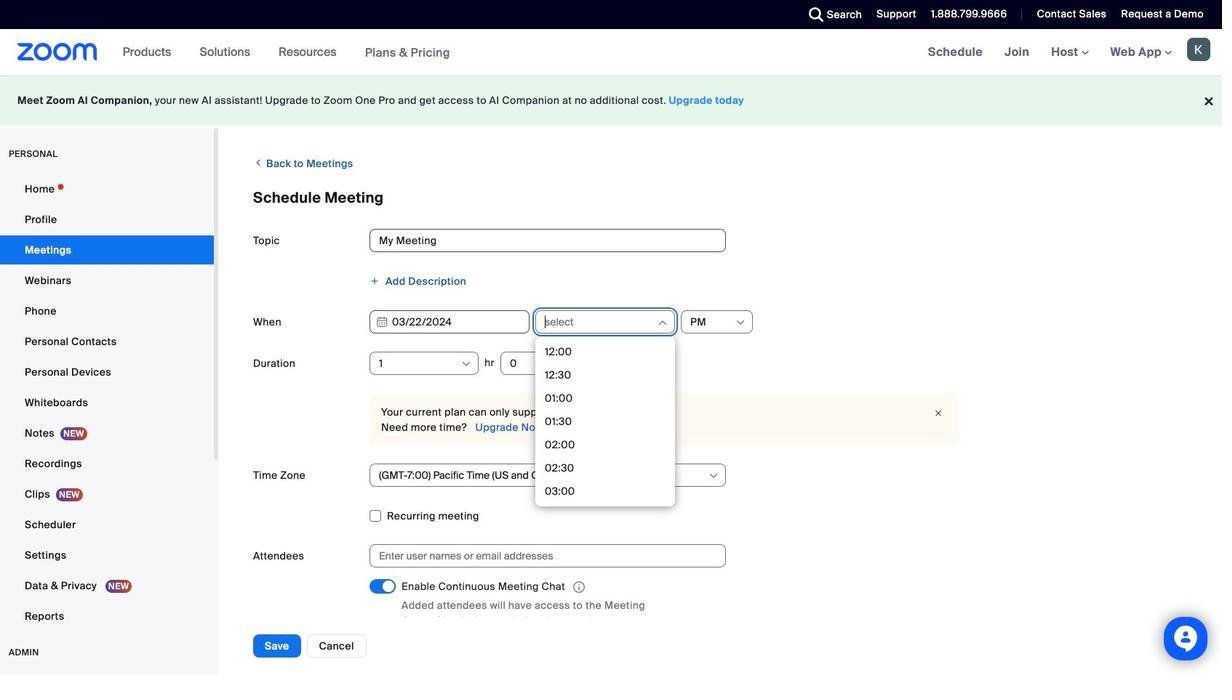 Task type: describe. For each thing, give the bounding box(es) containing it.
zoom logo image
[[17, 43, 97, 61]]

select start time text field
[[545, 311, 656, 333]]

profile picture image
[[1187, 38, 1210, 61]]

close image
[[930, 407, 947, 421]]

Persistent Chat, enter email address,Enter user names or email addresses text field
[[379, 546, 703, 567]]

choose date text field
[[370, 311, 530, 334]]

meetings navigation
[[917, 29, 1222, 76]]



Task type: locate. For each thing, give the bounding box(es) containing it.
banner
[[0, 29, 1222, 76]]

1 vertical spatial show options image
[[708, 471, 719, 482]]

show options image
[[735, 317, 746, 329]]

product information navigation
[[112, 29, 461, 76]]

hide options image
[[657, 317, 669, 329]]

list box
[[539, 340, 671, 676]]

0 horizontal spatial show options image
[[460, 359, 472, 370]]

option group
[[370, 648, 1187, 671]]

add image
[[370, 276, 380, 287]]

1 horizontal spatial show options image
[[708, 471, 719, 482]]

left image
[[253, 156, 264, 170]]

learn more about enable continuous meeting chat image
[[569, 581, 589, 594]]

show options image
[[460, 359, 472, 370], [708, 471, 719, 482]]

application
[[402, 580, 678, 596]]

0 vertical spatial show options image
[[460, 359, 472, 370]]

footer
[[0, 76, 1222, 126]]

My Meeting text field
[[370, 229, 726, 252]]

personal menu menu
[[0, 175, 214, 633]]



Task type: vqa. For each thing, say whether or not it's contained in the screenshot.
Verify
no



